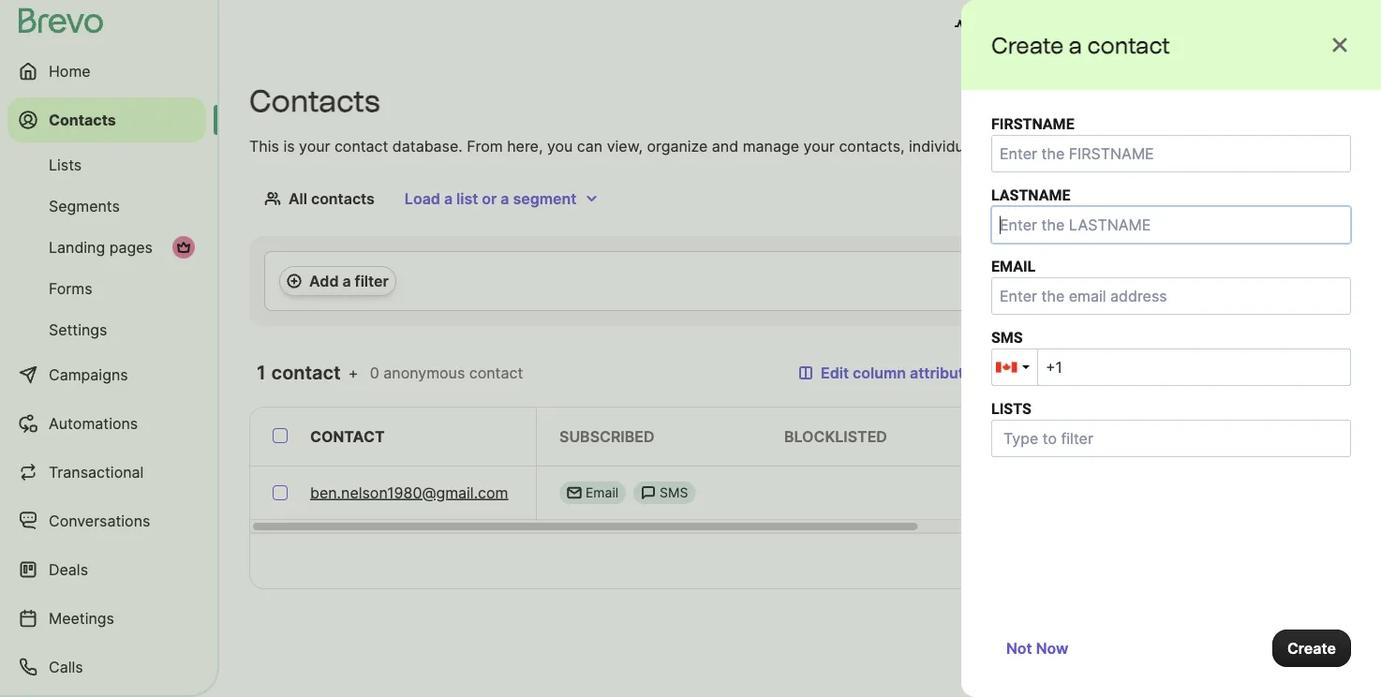 Task type: describe. For each thing, give the bounding box(es) containing it.
automations link
[[7, 401, 206, 446]]

1 horizontal spatial contacts
[[249, 83, 380, 119]]

all contacts
[[289, 189, 375, 208]]

edit column attributes button
[[783, 354, 996, 392]]

1 contact + 0 anonymous contact
[[257, 361, 523, 384]]

sms inside 'create a contact' dialog
[[991, 328, 1023, 346]]

left___c25ys image for sms
[[641, 485, 656, 500]]

1 vertical spatial email
[[1009, 427, 1055, 446]]

home
[[49, 62, 91, 80]]

Enter the FIRSTNAME field
[[991, 135, 1351, 172]]

database.
[[392, 137, 463, 155]]

contacts,
[[839, 137, 905, 155]]

not
[[1006, 639, 1032, 657]]

add
[[309, 272, 339, 290]]

attributes
[[910, 364, 981, 382]]

meetings
[[49, 609, 114, 627]]

page
[[1038, 552, 1073, 570]]

lastname
[[991, 186, 1071, 204]]

column
[[853, 364, 906, 382]]

is
[[283, 137, 295, 155]]

anonymous
[[383, 364, 465, 382]]

can
[[577, 137, 603, 155]]

or inside button
[[482, 189, 497, 208]]

0 horizontal spatial and
[[712, 137, 738, 155]]

add a filter
[[309, 272, 389, 290]]

filter
[[355, 272, 389, 290]]

calls link
[[7, 645, 206, 690]]

home link
[[7, 49, 206, 94]]

pages
[[109, 238, 153, 256]]

landing
[[49, 238, 105, 256]]

lists
[[49, 156, 82, 174]]

edit
[[821, 364, 849, 382]]

edit column attributes
[[821, 364, 981, 382]]

lists
[[991, 400, 1031, 417]]

forms link
[[7, 270, 206, 307]]

transactional link
[[7, 450, 206, 495]]

settings
[[49, 320, 107, 339]]

firstname inside 'create a contact' dialog
[[991, 115, 1074, 133]]

load a list or a segment
[[405, 189, 577, 208]]

blocklisted
[[784, 427, 887, 446]]

0
[[370, 364, 379, 382]]

contact inside the 1 contact + 0 anonymous contact
[[469, 364, 523, 382]]

a right list
[[501, 189, 509, 208]]

usage
[[977, 17, 1023, 35]]

calls
[[49, 658, 83, 676]]

contact inside dialog
[[1087, 31, 1170, 59]]

left___rvooi image
[[176, 240, 191, 255]]

a for add a filter
[[342, 272, 351, 290]]

this
[[249, 137, 279, 155]]

campaigns
[[49, 365, 128, 384]]

contact
[[310, 427, 385, 446]]

rows per page
[[968, 552, 1073, 570]]

plan
[[1058, 17, 1089, 35]]

organize
[[647, 137, 708, 155]]

campaigns link
[[7, 352, 206, 397]]

usage and plan button
[[940, 7, 1104, 45]]

+
[[348, 364, 358, 382]]

settings link
[[7, 311, 206, 349]]

rows
[[968, 552, 1006, 570]]

view,
[[607, 137, 643, 155]]

here,
[[507, 137, 543, 155]]



Task type: locate. For each thing, give the bounding box(es) containing it.
0 horizontal spatial firstname
[[991, 115, 1074, 133]]

ben.nelson1980@gmail.com link
[[310, 482, 508, 504]]

as
[[1011, 137, 1027, 155]]

create for create a contact
[[991, 31, 1064, 59]]

segments
[[49, 197, 120, 215]]

from
[[467, 137, 503, 155]]

email down "lastname"
[[991, 257, 1036, 275]]

conversations link
[[7, 498, 206, 543]]

deals
[[49, 560, 88, 579]]

1 horizontal spatial your
[[804, 137, 835, 155]]

load a list or a segment button
[[390, 180, 614, 217]]

landing pages link
[[7, 229, 206, 266]]

1 vertical spatial or
[[482, 189, 497, 208]]

meetings link
[[7, 596, 206, 641]]

0 vertical spatial and
[[1027, 17, 1054, 35]]

left___c25ys image
[[567, 485, 582, 500], [641, 485, 656, 500]]

Enter the LASTNAME field
[[991, 206, 1351, 244]]

and
[[1027, 17, 1054, 35], [712, 137, 738, 155]]

1 horizontal spatial and
[[1027, 17, 1054, 35]]

conversations
[[49, 512, 150, 530]]

contacts
[[249, 83, 380, 119], [49, 111, 116, 129]]

None field
[[1037, 349, 1351, 386]]

Enter the email address field
[[991, 277, 1351, 315]]

Type to filter field
[[996, 424, 1180, 453]]

1 left___c25ys image from the left
[[567, 485, 582, 500]]

contacts
[[311, 189, 375, 208]]

a for load a list or a segment
[[444, 189, 453, 208]]

you
[[547, 137, 573, 155]]

1 horizontal spatial sms
[[991, 328, 1023, 346]]

a left list
[[444, 189, 453, 208]]

a inside 'create a contact' dialog
[[1069, 31, 1082, 59]]

1 horizontal spatial or
[[992, 137, 1007, 155]]

manage
[[743, 137, 799, 155]]

0 horizontal spatial your
[[299, 137, 330, 155]]

0 vertical spatial email
[[991, 257, 1036, 275]]

and inside button
[[1027, 17, 1054, 35]]

1 vertical spatial sms
[[660, 485, 688, 501]]

a
[[1069, 31, 1082, 59], [1031, 137, 1040, 155], [444, 189, 453, 208], [501, 189, 509, 208], [342, 272, 351, 290]]

firstname
[[991, 115, 1074, 133], [1234, 427, 1321, 446]]

and left plan
[[1027, 17, 1054, 35]]

0 vertical spatial create
[[991, 31, 1064, 59]]

transactional
[[49, 463, 144, 481]]

email
[[586, 485, 618, 501]]

1 vertical spatial and
[[712, 137, 738, 155]]

1 horizontal spatial create
[[1287, 639, 1336, 657]]

this is your contact database. from here, you can view, organize and manage your contacts, individually or as a group.
[[249, 137, 1089, 155]]

sms right email
[[660, 485, 688, 501]]

your right manage
[[804, 137, 835, 155]]

list
[[456, 189, 478, 208]]

0 horizontal spatial or
[[482, 189, 497, 208]]

now
[[1036, 639, 1069, 657]]

a for create a contact
[[1069, 31, 1082, 59]]

2 left___c25ys image from the left
[[641, 485, 656, 500]]

segment
[[513, 189, 577, 208]]

group.
[[1044, 137, 1089, 155]]

email
[[991, 257, 1036, 275], [1009, 427, 1055, 446]]

2 your from the left
[[804, 137, 835, 155]]

0 vertical spatial firstname
[[991, 115, 1074, 133]]

lists link
[[7, 146, 206, 184]]

not now
[[1006, 639, 1069, 657]]

create a contact dialog
[[961, 0, 1381, 697]]

landing pages
[[49, 238, 153, 256]]

email inside 'create a contact' dialog
[[991, 257, 1036, 275]]

0 vertical spatial sms
[[991, 328, 1023, 346]]

0 horizontal spatial left___c25ys image
[[567, 485, 582, 500]]

create button
[[1272, 630, 1351, 667]]

create
[[991, 31, 1064, 59], [1287, 639, 1336, 657]]

and left manage
[[712, 137, 738, 155]]

1 your from the left
[[299, 137, 330, 155]]

your
[[299, 137, 330, 155], [804, 137, 835, 155]]

contacts inside contacts link
[[49, 111, 116, 129]]

1
[[257, 361, 267, 384]]

1 horizontal spatial left___c25ys image
[[641, 485, 656, 500]]

automations
[[49, 414, 138, 432]]

0 vertical spatial or
[[992, 137, 1007, 155]]

a inside "add a filter" button
[[342, 272, 351, 290]]

create inside create button
[[1287, 639, 1336, 657]]

add a filter button
[[279, 266, 396, 296]]

0 horizontal spatial contacts
[[49, 111, 116, 129]]

or left as
[[992, 137, 1007, 155]]

your right is
[[299, 137, 330, 155]]

not now button
[[991, 630, 1084, 667]]

individually
[[909, 137, 988, 155]]

a right as
[[1031, 137, 1040, 155]]

contacts up is
[[249, 83, 380, 119]]

contacts link
[[7, 97, 206, 142]]

forms
[[49, 279, 92, 297]]

all
[[289, 189, 307, 208]]

1 horizontal spatial firstname
[[1234, 427, 1321, 446]]

sms up 'lists'
[[991, 328, 1023, 346]]

1 vertical spatial firstname
[[1234, 427, 1321, 446]]

sms
[[991, 328, 1023, 346], [660, 485, 688, 501]]

Search by name, email or phone number search field
[[1004, 354, 1351, 392]]

create a contact
[[991, 31, 1170, 59]]

left___c25ys image right email
[[641, 485, 656, 500]]

load
[[405, 189, 440, 208]]

left___c25ys image for email
[[567, 485, 582, 500]]

create for create
[[1287, 639, 1336, 657]]

or
[[992, 137, 1007, 155], [482, 189, 497, 208]]

left___c25ys image left email
[[567, 485, 582, 500]]

ben.nelson1980@gmail.com
[[310, 483, 508, 502]]

a right usage
[[1069, 31, 1082, 59]]

contact
[[1087, 31, 1170, 59], [334, 137, 388, 155], [271, 361, 341, 384], [469, 364, 523, 382]]

a right add
[[342, 272, 351, 290]]

deals link
[[7, 547, 206, 592]]

usage and plan
[[977, 17, 1089, 35]]

subscribed
[[559, 427, 655, 446]]

email down 'lists'
[[1009, 427, 1055, 446]]

contacts up lists
[[49, 111, 116, 129]]

0 horizontal spatial create
[[991, 31, 1064, 59]]

or right list
[[482, 189, 497, 208]]

per
[[1010, 552, 1033, 570]]

0 horizontal spatial sms
[[660, 485, 688, 501]]

segments link
[[7, 187, 206, 225]]

1 vertical spatial create
[[1287, 639, 1336, 657]]



Task type: vqa. For each thing, say whether or not it's contained in the screenshot.
will
no



